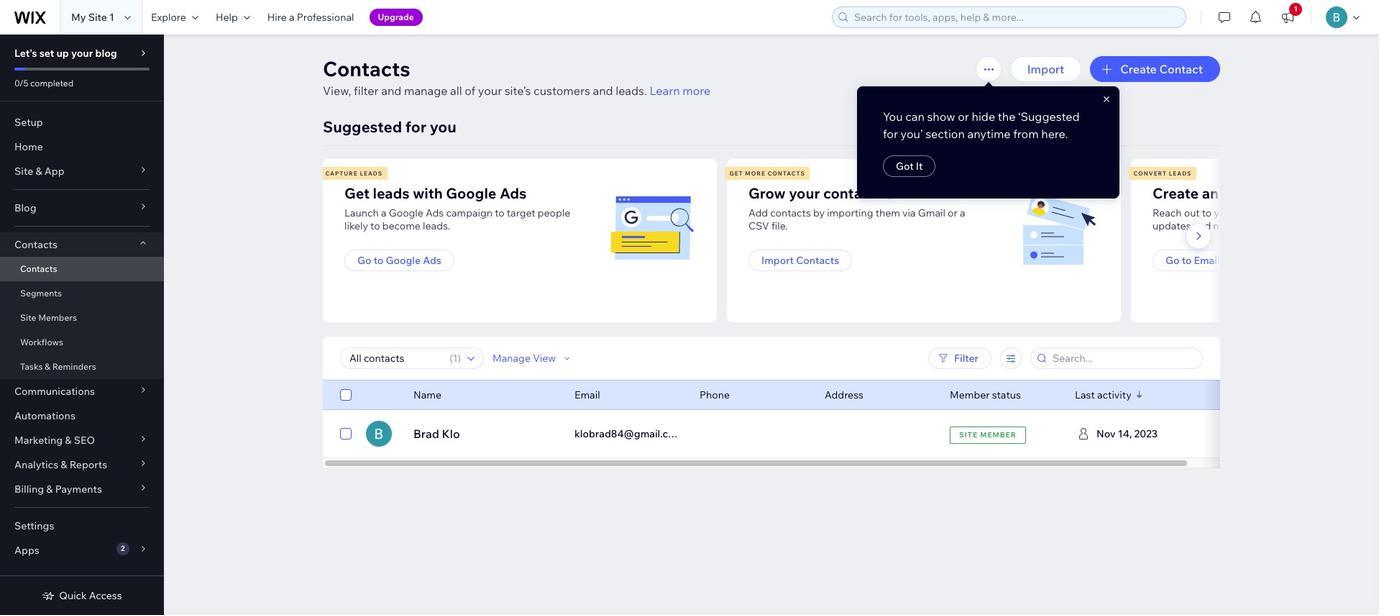 Task type: locate. For each thing, give the bounding box(es) containing it.
0 horizontal spatial go
[[357, 254, 372, 267]]

csv
[[749, 219, 769, 232]]

site down segments
[[20, 312, 36, 323]]

None checkbox
[[340, 425, 352, 442]]

upgrade
[[378, 12, 414, 22]]

leads. left learn
[[616, 83, 647, 98]]

import contacts
[[762, 254, 840, 267]]

with inside get leads with google ads launch a google ads campaign to target people likely to become leads.
[[413, 184, 443, 202]]

got
[[896, 160, 914, 173]]

& for tasks
[[45, 361, 50, 372]]

contacts inside button
[[796, 254, 840, 267]]

0 vertical spatial leads.
[[616, 83, 647, 98]]

0 vertical spatial campaign
[[1263, 184, 1331, 202]]

campaign up subscribers
[[1263, 184, 1331, 202]]

list containing get leads with google ads
[[321, 159, 1380, 322]]

0 horizontal spatial 1
[[109, 11, 114, 24]]

0 horizontal spatial leads.
[[423, 219, 450, 232]]

contacts up filter
[[323, 56, 411, 81]]

0 vertical spatial import
[[1028, 62, 1065, 76]]

view right nov at bottom right
[[1121, 427, 1147, 441]]

0 horizontal spatial for
[[406, 117, 427, 136]]

0 horizontal spatial import
[[762, 254, 794, 267]]

ads up target
[[500, 184, 527, 202]]

1 horizontal spatial and
[[593, 83, 613, 98]]

filter
[[354, 83, 379, 98]]

email
[[1194, 254, 1220, 267], [575, 388, 600, 401]]

& inside popup button
[[65, 434, 72, 447]]

more
[[745, 170, 766, 177]]

site inside "dropdown button"
[[14, 165, 33, 178]]

member
[[950, 388, 990, 401], [981, 430, 1017, 439]]

1 horizontal spatial leads.
[[616, 83, 647, 98]]

1 vertical spatial leads.
[[423, 219, 450, 232]]

anytime
[[968, 127, 1011, 141]]

or
[[958, 109, 969, 124], [948, 206, 958, 219]]

0/5
[[14, 78, 28, 88]]

1 go from the left
[[357, 254, 372, 267]]

go for get
[[357, 254, 372, 267]]

to
[[495, 206, 505, 219], [1203, 206, 1212, 219], [371, 219, 380, 232], [374, 254, 384, 267], [1182, 254, 1192, 267]]

brad
[[414, 427, 439, 441]]

with right subscribers
[[1295, 206, 1315, 219]]

explore
[[151, 11, 186, 24]]

automations
[[14, 409, 75, 422]]

home link
[[0, 135, 164, 159]]

& left the app
[[36, 165, 42, 178]]

1 horizontal spatial campaign
[[1263, 184, 1331, 202]]

1 vertical spatial or
[[948, 206, 958, 219]]

1 horizontal spatial leads
[[1169, 170, 1192, 177]]

1 horizontal spatial import
[[1028, 62, 1065, 76]]

leads right convert
[[1169, 170, 1192, 177]]

nov 14, 2023
[[1097, 427, 1158, 440]]

2 leads from the left
[[1169, 170, 1192, 177]]

& left reports
[[61, 458, 67, 471]]

1 leads from the left
[[360, 170, 383, 177]]

2 vertical spatial google
[[386, 254, 421, 267]]

member left status
[[950, 388, 990, 401]]

)
[[458, 352, 461, 365]]

2 horizontal spatial 1
[[1294, 4, 1298, 14]]

leads. right become
[[423, 219, 450, 232]]

0 horizontal spatial email
[[575, 388, 600, 401]]

1 vertical spatial view
[[1121, 427, 1147, 441]]

launch
[[345, 206, 379, 219]]

ads down get leads with google ads launch a google ads campaign to target people likely to become leads.
[[423, 254, 442, 267]]

0 vertical spatial with
[[413, 184, 443, 202]]

manage
[[404, 83, 448, 98]]

access
[[89, 589, 122, 602]]

1 horizontal spatial marketing
[[1223, 254, 1271, 267]]

marketing down more.
[[1223, 254, 1271, 267]]

and
[[381, 83, 402, 98], [593, 83, 613, 98], [1194, 219, 1211, 232]]

filter button
[[929, 347, 992, 369]]

member down status
[[981, 430, 1017, 439]]

tasks & reminders link
[[0, 355, 164, 379]]

add
[[749, 206, 768, 219]]

hire a professional
[[267, 11, 354, 24]]

email up klobrad84@gmail.com
[[575, 388, 600, 401]]

site down home at the top left of page
[[14, 165, 33, 178]]

2 horizontal spatial a
[[960, 206, 966, 219]]

2
[[121, 544, 125, 553]]

0 horizontal spatial leads
[[360, 170, 383, 177]]

show
[[927, 109, 956, 124]]

contacts down by
[[796, 254, 840, 267]]

klobrad84@gmail.com
[[575, 427, 683, 440]]

a right hire
[[289, 11, 295, 24]]

0 vertical spatial email
[[1194, 254, 1220, 267]]

learn more button
[[650, 82, 711, 99]]

the
[[998, 109, 1016, 124]]

1 vertical spatial marketing
[[14, 434, 63, 447]]

your right up
[[71, 47, 93, 60]]

or right gmail
[[948, 206, 958, 219]]

your up contacts
[[789, 184, 820, 202]]

view right manage
[[533, 352, 556, 365]]

import up 'suggested
[[1028, 62, 1065, 76]]

contact
[[1160, 62, 1203, 76]]

1 vertical spatial with
[[1295, 206, 1315, 219]]

view
[[533, 352, 556, 365], [1121, 427, 1147, 441]]

0 vertical spatial marketing
[[1223, 254, 1271, 267]]

and left more.
[[1194, 219, 1211, 232]]

address
[[825, 388, 864, 401]]

a right gmail
[[960, 206, 966, 219]]

billing
[[14, 483, 44, 496]]

& inside "dropdown button"
[[36, 165, 42, 178]]

import down file. at the right top
[[762, 254, 794, 267]]

subscribers
[[1238, 206, 1292, 219]]

with right leads
[[413, 184, 443, 202]]

0 horizontal spatial marketing
[[14, 434, 63, 447]]

all
[[450, 83, 462, 98]]

sidebar element
[[0, 35, 164, 615]]

import inside import button
[[1028, 62, 1065, 76]]

1 horizontal spatial or
[[958, 109, 969, 124]]

0 horizontal spatial view
[[533, 352, 556, 365]]

1 horizontal spatial a
[[381, 206, 387, 219]]

more.
[[1214, 219, 1240, 232]]

section
[[926, 127, 965, 141]]

None checkbox
[[340, 386, 352, 404]]

and right filter
[[381, 83, 402, 98]]

2 horizontal spatial and
[[1194, 219, 1211, 232]]

campaign left target
[[446, 206, 493, 219]]

1 vertical spatial member
[[981, 430, 1017, 439]]

contacts
[[771, 206, 811, 219]]

& inside dropdown button
[[46, 483, 53, 496]]

for left the you
[[406, 117, 427, 136]]

site for site member
[[960, 430, 978, 439]]

manage
[[493, 352, 531, 365]]

0 vertical spatial create
[[1121, 62, 1157, 76]]

& left seo
[[65, 434, 72, 447]]

import inside button
[[762, 254, 794, 267]]

your down the an
[[1214, 206, 1235, 219]]

1 horizontal spatial with
[[1295, 206, 1315, 219]]

leads
[[360, 170, 383, 177], [1169, 170, 1192, 177]]

& for site
[[36, 165, 42, 178]]

google inside button
[[386, 254, 421, 267]]

list
[[879, 184, 900, 202]]

brad klo image
[[366, 421, 392, 447]]

reminders
[[52, 361, 96, 372]]

or inside you can show or hide the 'suggested for you' section anytime from here.
[[958, 109, 969, 124]]

0 horizontal spatial or
[[948, 206, 958, 219]]

a down leads
[[381, 206, 387, 219]]

& right billing
[[46, 483, 53, 496]]

0 horizontal spatial and
[[381, 83, 402, 98]]

and right the customers
[[593, 83, 613, 98]]

0 vertical spatial view
[[533, 352, 556, 365]]

site down member status
[[960, 430, 978, 439]]

& inside dropdown button
[[61, 458, 67, 471]]

capture
[[325, 170, 358, 177]]

to right out
[[1203, 206, 1212, 219]]

member status
[[950, 388, 1021, 401]]

leads up get
[[360, 170, 383, 177]]

reports
[[70, 458, 107, 471]]

1 horizontal spatial go
[[1166, 254, 1180, 267]]

1 horizontal spatial for
[[883, 127, 898, 141]]

or left hide at the right top of page
[[958, 109, 969, 124]]

for
[[406, 117, 427, 136], [883, 127, 898, 141]]

import for import
[[1028, 62, 1065, 76]]

setup
[[14, 116, 43, 129]]

go
[[357, 254, 372, 267], [1166, 254, 1180, 267]]

go down updates
[[1166, 254, 1180, 267]]

Unsaved view field
[[345, 348, 445, 368]]

0 horizontal spatial campaign
[[446, 206, 493, 219]]

1
[[1294, 4, 1298, 14], [109, 11, 114, 24], [453, 352, 458, 365]]

ads right become
[[426, 206, 444, 219]]

( 1 )
[[450, 352, 461, 365]]

1 vertical spatial campaign
[[446, 206, 493, 219]]

blog button
[[0, 196, 164, 220]]

0 horizontal spatial with
[[413, 184, 443, 202]]

& right tasks
[[45, 361, 50, 372]]

contacts link
[[0, 257, 164, 281]]

go down likely
[[357, 254, 372, 267]]

suggested
[[323, 117, 402, 136]]

hire a professional link
[[259, 0, 363, 35]]

email
[[1222, 184, 1260, 202]]

go for create
[[1166, 254, 1180, 267]]

& for marketing
[[65, 434, 72, 447]]

1 horizontal spatial view
[[1121, 427, 1147, 441]]

last activity
[[1075, 388, 1132, 401]]

1 vertical spatial create
[[1153, 184, 1199, 202]]

create inside button
[[1121, 62, 1157, 76]]

create
[[1121, 62, 1157, 76], [1153, 184, 1199, 202]]

my
[[71, 11, 86, 24]]

convert leads
[[1134, 170, 1192, 177]]

campaign inside create an email campaign reach out to your subscribers with newsletters, updates and more.
[[1263, 184, 1331, 202]]

0 vertical spatial or
[[958, 109, 969, 124]]

quick access
[[59, 589, 122, 602]]

2 go from the left
[[1166, 254, 1180, 267]]

tasks
[[20, 361, 43, 372]]

import for import contacts
[[762, 254, 794, 267]]

1 horizontal spatial email
[[1194, 254, 1220, 267]]

contacts down blog
[[14, 238, 58, 251]]

workflows link
[[0, 330, 164, 355]]

for down 'you'
[[883, 127, 898, 141]]

email down more.
[[1194, 254, 1220, 267]]

quick access button
[[42, 589, 122, 602]]

site right my
[[88, 11, 107, 24]]

leads. inside contacts view, filter and manage all of your site's customers and leads. learn more
[[616, 83, 647, 98]]

1 vertical spatial ads
[[426, 206, 444, 219]]

create left contact
[[1121, 62, 1157, 76]]

gmail
[[918, 206, 946, 219]]

your right of
[[478, 83, 502, 98]]

analytics
[[14, 458, 58, 471]]

with inside create an email campaign reach out to your subscribers with newsletters, updates and more.
[[1295, 206, 1315, 219]]

2 vertical spatial ads
[[423, 254, 442, 267]]

create inside create an email campaign reach out to your subscribers with newsletters, updates and more.
[[1153, 184, 1199, 202]]

to down updates
[[1182, 254, 1192, 267]]

to right likely
[[371, 219, 380, 232]]

or inside grow your contact list add contacts by importing them via gmail or a csv file.
[[948, 206, 958, 219]]

marketing up analytics
[[14, 434, 63, 447]]

to left target
[[495, 206, 505, 219]]

1 vertical spatial import
[[762, 254, 794, 267]]

list
[[321, 159, 1380, 322]]

activity
[[1098, 388, 1132, 401]]

create up reach on the top
[[1153, 184, 1199, 202]]

blog
[[14, 201, 36, 214]]



Task type: vqa. For each thing, say whether or not it's contained in the screenshot.
Emails in the left bottom of the page
no



Task type: describe. For each thing, give the bounding box(es) containing it.
leads
[[373, 184, 410, 202]]

setup link
[[0, 110, 164, 135]]

suggested for you
[[323, 117, 457, 136]]

create for contact
[[1121, 62, 1157, 76]]

via
[[903, 206, 916, 219]]

your inside sidebar "element"
[[71, 47, 93, 60]]

create contact
[[1121, 62, 1203, 76]]

contacts up segments
[[20, 263, 57, 274]]

0 vertical spatial ads
[[500, 184, 527, 202]]

marketing & seo button
[[0, 428, 164, 452]]

site member
[[960, 430, 1017, 439]]

let's set up your blog
[[14, 47, 117, 60]]

home
[[14, 140, 43, 153]]

from
[[1013, 127, 1039, 141]]

email inside go to email marketing button
[[1194, 254, 1220, 267]]

workflows
[[20, 337, 63, 347]]

14,
[[1118, 427, 1132, 440]]

1 horizontal spatial 1
[[453, 352, 458, 365]]

up
[[56, 47, 69, 60]]

your inside contacts view, filter and manage all of your site's customers and leads. learn more
[[478, 83, 502, 98]]

last
[[1075, 388, 1095, 401]]

site for site & app
[[14, 165, 33, 178]]

manage view button
[[493, 352, 573, 365]]

1 vertical spatial email
[[575, 388, 600, 401]]

marketing inside popup button
[[14, 434, 63, 447]]

set
[[39, 47, 54, 60]]

analytics & reports button
[[0, 452, 164, 477]]

you can show or hide the 'suggested for you' section anytime from here.
[[883, 109, 1080, 141]]

grow your contact list add contacts by importing them via gmail or a csv file.
[[749, 184, 966, 232]]

go to email marketing
[[1166, 254, 1271, 267]]

site for site members
[[20, 312, 36, 323]]

members
[[38, 312, 77, 323]]

campaign inside get leads with google ads launch a google ads campaign to target people likely to become leads.
[[446, 206, 493, 219]]

hide
[[972, 109, 995, 124]]

& for analytics
[[61, 458, 67, 471]]

blog
[[95, 47, 117, 60]]

contacts inside contacts view, filter and manage all of your site's customers and leads. learn more
[[323, 56, 411, 81]]

likely
[[345, 219, 368, 232]]

phone
[[700, 388, 730, 401]]

billing & payments button
[[0, 477, 164, 501]]

apps
[[14, 544, 39, 557]]

marketing inside button
[[1223, 254, 1271, 267]]

seo
[[74, 434, 95, 447]]

settings link
[[0, 514, 164, 538]]

2023
[[1135, 427, 1158, 440]]

settings
[[14, 519, 54, 532]]

get leads with google ads launch a google ads campaign to target people likely to become leads.
[[345, 184, 571, 232]]

nov
[[1097, 427, 1116, 440]]

hire
[[267, 11, 287, 24]]

your inside grow your contact list add contacts by importing them via gmail or a csv file.
[[789, 184, 820, 202]]

0/5 completed
[[14, 78, 74, 88]]

grow
[[749, 184, 786, 202]]

by
[[813, 206, 825, 219]]

leads for get
[[360, 170, 383, 177]]

filter
[[955, 352, 979, 365]]

contacts inside popup button
[[14, 238, 58, 251]]

Search... field
[[1049, 348, 1198, 368]]

of
[[465, 83, 476, 98]]

site & app
[[14, 165, 64, 178]]

let's
[[14, 47, 37, 60]]

become
[[382, 219, 421, 232]]

customers
[[534, 83, 590, 98]]

get
[[730, 170, 743, 177]]

go to google ads
[[357, 254, 442, 267]]

& for billing
[[46, 483, 53, 496]]

0 vertical spatial member
[[950, 388, 990, 401]]

a inside get leads with google ads launch a google ads campaign to target people likely to become leads.
[[381, 206, 387, 219]]

your inside create an email campaign reach out to your subscribers with newsletters, updates and more.
[[1214, 206, 1235, 219]]

Search for tools, apps, help & more... field
[[850, 7, 1182, 27]]

them
[[876, 206, 901, 219]]

1 inside 1 button
[[1294, 4, 1298, 14]]

create for an
[[1153, 184, 1199, 202]]

site's
[[505, 83, 531, 98]]

0 vertical spatial google
[[446, 184, 497, 202]]

to down become
[[374, 254, 384, 267]]

segments
[[20, 288, 62, 299]]

ads inside button
[[423, 254, 442, 267]]

help button
[[207, 0, 259, 35]]

capture leads
[[325, 170, 383, 177]]

leads for create
[[1169, 170, 1192, 177]]

updates
[[1153, 219, 1191, 232]]

importing
[[827, 206, 874, 219]]

quick
[[59, 589, 87, 602]]

view,
[[323, 83, 351, 98]]

people
[[538, 206, 571, 219]]

got it
[[896, 160, 923, 173]]

0 horizontal spatial a
[[289, 11, 295, 24]]

import button
[[1010, 56, 1082, 82]]

go to email marketing button
[[1153, 250, 1284, 271]]

import contacts button
[[749, 250, 853, 271]]

a inside grow your contact list add contacts by importing them via gmail or a csv file.
[[960, 206, 966, 219]]

leads. inside get leads with google ads launch a google ads campaign to target people likely to become leads.
[[423, 219, 450, 232]]

marketing & seo
[[14, 434, 95, 447]]

target
[[507, 206, 536, 219]]

you'
[[901, 127, 923, 141]]

for inside you can show or hide the 'suggested for you' section anytime from here.
[[883, 127, 898, 141]]

newsletters,
[[1317, 206, 1374, 219]]

an
[[1202, 184, 1219, 202]]

contact
[[824, 184, 876, 202]]

1 vertical spatial google
[[389, 206, 424, 219]]

and inside create an email campaign reach out to your subscribers with newsletters, updates and more.
[[1194, 219, 1211, 232]]

to inside create an email campaign reach out to your subscribers with newsletters, updates and more.
[[1203, 206, 1212, 219]]

learn
[[650, 83, 680, 98]]

out
[[1185, 206, 1200, 219]]

billing & payments
[[14, 483, 102, 496]]

you
[[430, 117, 457, 136]]

get
[[345, 184, 370, 202]]

communications button
[[0, 379, 164, 404]]

'suggested
[[1018, 109, 1080, 124]]

klo
[[442, 427, 460, 441]]

contacts
[[768, 170, 805, 177]]

create an email campaign reach out to your subscribers with newsletters, updates and more.
[[1153, 184, 1374, 232]]

my site 1
[[71, 11, 114, 24]]

automations link
[[0, 404, 164, 428]]



